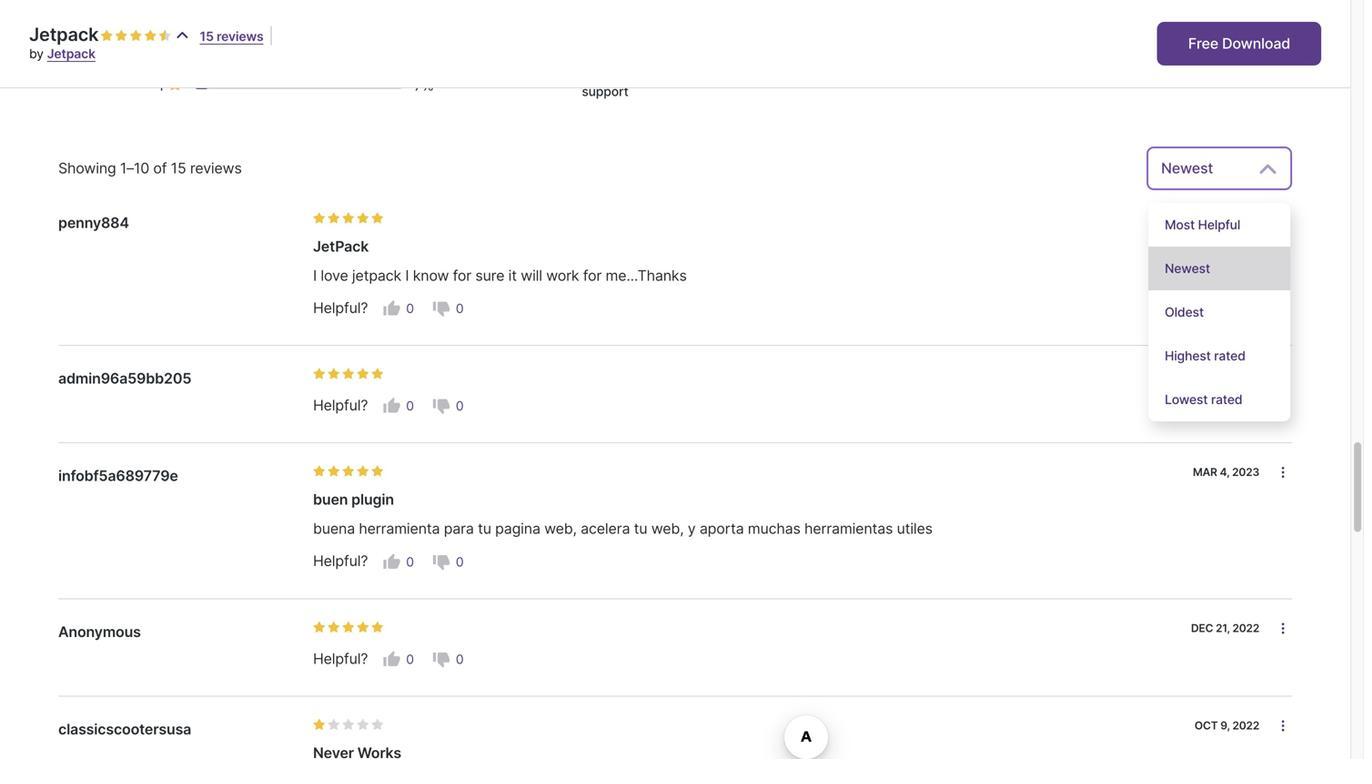 Task type: describe. For each thing, give the bounding box(es) containing it.
1 i from the left
[[313, 267, 317, 284]]

oct
[[1195, 719, 1219, 733]]

buena herramienta para tu pagina web, acelera tu web, y aporta muchas herramientas utiles
[[313, 520, 933, 538]]

muchas
[[748, 520, 801, 538]]

rate product 1 star image for buen plugin
[[313, 465, 326, 478]]

rate product 4 stars image for anonymous
[[357, 621, 370, 634]]

jetpack
[[313, 237, 369, 255]]

vote down image for anonymous
[[432, 651, 451, 669]]

free download
[[1189, 35, 1291, 52]]

none field containing newest
[[1147, 146, 1293, 421]]

1 horizontal spatial rate product 3 stars image
[[130, 30, 142, 42]]

1 vertical spatial rate product 4 stars image
[[357, 465, 370, 478]]

3 helpful? from the top
[[313, 553, 368, 570]]

rate product 1 star image for helpful?'s rate product 2 stars icon
[[313, 368, 326, 381]]

4
[[158, 16, 167, 34]]

buen
[[313, 491, 348, 509]]

jetpack link
[[47, 46, 96, 61]]

plugin
[[352, 491, 394, 509]]

rate product 2 stars image for helpful?
[[328, 368, 341, 381]]

1
[[158, 76, 164, 94]]

4 helpful? from the top
[[313, 650, 368, 668]]

2 open options menu image from the top
[[1277, 368, 1291, 382]]

free
[[1189, 35, 1219, 52]]

vote down image for admin96a59bb205
[[432, 397, 451, 415]]

para
[[444, 520, 474, 538]]

rate product 3 stars image for admin96a59bb205
[[342, 368, 355, 381]]

lowest
[[1165, 392, 1209, 407]]

2023 for buena herramienta para tu pagina web, acelera tu web, y aporta muchas herramientas utiles
[[1233, 466, 1260, 479]]

2 vertical spatial 15
[[171, 159, 186, 177]]

jetpack up the by jetpack
[[29, 23, 99, 46]]

0 vertical spatial reviews
[[217, 29, 264, 44]]

open options menu image for classicscootersusa
[[1277, 719, 1291, 733]]

1 vertical spatial 15
[[64, 72, 78, 88]]

buena
[[313, 520, 355, 538]]

0 for 1st vote up image from the top of the page
[[406, 398, 414, 414]]

dec for helpful?
[[1192, 622, 1214, 635]]

9,
[[1221, 719, 1231, 733]]

highest rated option
[[1149, 334, 1291, 378]]

rate product 5 stars image for anonymous
[[371, 621, 384, 634]]

2 tu from the left
[[634, 520, 648, 538]]

1 vote up image from the top
[[383, 300, 401, 318]]

rate product 4 stars image for classicscootersusa
[[357, 719, 370, 732]]

helpful
[[1199, 217, 1241, 232]]

rate product 4 stars image for penny884
[[357, 212, 370, 225]]

0 vertical spatial newest
[[1162, 159, 1214, 177]]

2 horizontal spatial 15
[[200, 29, 214, 44]]

15 reviews link
[[200, 29, 264, 44]]

jetpack
[[352, 267, 402, 284]]

rate product 1 star image for jetpack
[[313, 212, 326, 225]]

1 vertical spatial reviews
[[81, 72, 127, 88]]

0 horizontal spatial 15 reviews
[[64, 72, 127, 88]]

0 horizontal spatial rate product 3 stars image
[[89, 48, 102, 61]]

0 for vote down icon for para
[[456, 554, 464, 570]]

0 horizontal spatial rate product 2 stars image
[[75, 48, 87, 61]]

oct 9, 2022
[[1195, 719, 1260, 733]]

rate product 4 stars image for admin96a59bb205
[[357, 368, 370, 381]]

herramienta
[[359, 520, 440, 538]]

rate product 3 stars image for anonymous
[[342, 621, 355, 634]]

acelera
[[581, 520, 630, 538]]

know
[[413, 267, 449, 284]]

rate product 1 star image for bottom rate product 2 stars image
[[313, 621, 326, 634]]

2 web, from the left
[[652, 520, 684, 538]]

good
[[589, 65, 622, 81]]

rate product 1 star image for left rate product 2 stars image
[[60, 48, 73, 61]]

vote down image for para
[[432, 553, 451, 571]]

0 for anonymous vote down image
[[456, 652, 464, 667]]

anonymous
[[58, 623, 141, 641]]

of
[[153, 159, 167, 177]]

2023 for i love jetpack i know for sure it will work for me...thanks
[[1233, 212, 1260, 226]]

rate product 5 stars image for penny884
[[371, 212, 384, 225]]

2022 for classicscootersusa
[[1233, 719, 1260, 733]]

i love jetpack i know for sure it will work for me...thanks
[[313, 267, 687, 284]]

1 for from the left
[[453, 267, 472, 284]]

1,
[[1223, 212, 1230, 226]]

rate product 3 stars image for penny884
[[342, 212, 355, 225]]

open options menu image for penny884
[[1277, 212, 1291, 226]]

vote down image for jetpack
[[432, 300, 451, 318]]

2 helpful? from the top
[[313, 397, 368, 414]]

4 stars, 0% of reviews element
[[158, 15, 189, 35]]

rated for lowest rated
[[1212, 392, 1243, 407]]

2 vertical spatial reviews
[[190, 159, 242, 177]]

work
[[547, 267, 580, 284]]



Task type: locate. For each thing, give the bounding box(es) containing it.
1 vertical spatial newest
[[1165, 261, 1211, 276]]

vote down image
[[432, 397, 451, 415], [432, 651, 451, 669]]

1 horizontal spatial rate product 2 stars image
[[328, 621, 341, 634]]

0 vertical spatial vote up image
[[383, 300, 401, 318]]

lowest rated
[[1165, 392, 1243, 407]]

1 vertical spatial rated
[[1212, 392, 1243, 407]]

0 horizontal spatial 15
[[64, 72, 78, 88]]

3 rate product 1 star image from the top
[[313, 719, 326, 732]]

2 vertical spatial open options menu image
[[1277, 719, 1291, 733]]

1 vertical spatial vote down image
[[432, 553, 451, 571]]

21,
[[1216, 622, 1231, 635]]

vote down image
[[432, 300, 451, 318], [432, 553, 451, 571]]

open options menu image down oldest option
[[1277, 368, 1291, 382]]

0 horizontal spatial rate product 4 stars image
[[144, 30, 157, 42]]

2022
[[1233, 622, 1260, 635], [1233, 719, 1260, 733]]

2023 right 4,
[[1233, 466, 1260, 479]]

rate product 3 stars image for infobf5a689779e
[[342, 465, 355, 478]]

1 web, from the left
[[545, 520, 577, 538]]

open options menu image for buen plugin
[[1277, 465, 1291, 480]]

newest option
[[1149, 247, 1291, 290]]

jetpack
[[29, 23, 99, 46], [47, 46, 96, 61]]

for right work
[[583, 267, 602, 284]]

oldest option
[[1149, 290, 1291, 334]]

2023 right 1, at the top right
[[1233, 212, 1260, 226]]

15 reviews down jetpack link
[[64, 72, 127, 88]]

rate product 3 stars image for classicscootersusa
[[342, 719, 355, 732]]

reviews down jetpack link
[[81, 72, 127, 88]]

newest
[[1162, 159, 1214, 177], [1165, 261, 1211, 276]]

newest up oldest
[[1165, 261, 1211, 276]]

by jetpack
[[29, 46, 96, 61]]

3 rate product 4 stars image from the top
[[357, 621, 370, 634]]

i left know
[[406, 267, 409, 284]]

15
[[200, 29, 214, 44], [64, 72, 78, 88], [171, 159, 186, 177]]

3 stars, 0% of reviews element
[[158, 35, 188, 55]]

15 right 3 stars, 0% of reviews element
[[200, 29, 214, 44]]

0 vertical spatial rate product 5 stars image
[[371, 368, 384, 381]]

2022 right the "9,"
[[1233, 719, 1260, 733]]

1 vertical spatial dec
[[1192, 622, 1214, 635]]

0 vertical spatial rate product 4 stars image
[[144, 30, 157, 42]]

most helpful option
[[1149, 203, 1291, 247]]

1 open options menu image from the top
[[1277, 465, 1291, 480]]

2 vote up image from the top
[[383, 553, 401, 571]]

for left sure
[[453, 267, 472, 284]]

2 rate product 4 stars image from the top
[[357, 368, 370, 381]]

0 vertical spatial 15 reviews
[[200, 29, 264, 44]]

mar
[[1194, 466, 1218, 479]]

0 vertical spatial 2023
[[1233, 212, 1260, 226]]

1 helpful? from the top
[[313, 299, 368, 317]]

2022 right 21,
[[1233, 622, 1260, 635]]

rate product 1 star image
[[100, 30, 113, 42], [60, 48, 73, 61], [313, 368, 326, 381], [313, 621, 326, 634]]

angle down image
[[1259, 157, 1278, 179]]

newest inside option
[[1165, 261, 1211, 276]]

2 rate product 5 stars image from the top
[[371, 621, 384, 634]]

classicscootersusa
[[58, 721, 191, 738]]

infobf5a689779e
[[58, 467, 178, 485]]

0 vertical spatial 2022
[[1233, 622, 1260, 635]]

showing
[[58, 159, 116, 177]]

0 for 1st vote up icon from the bottom of the page
[[406, 652, 414, 667]]

tu right para
[[478, 520, 492, 538]]

rate product 2 stars image for buen plugin
[[328, 465, 341, 478]]

aporta
[[700, 520, 744, 538]]

web,
[[545, 520, 577, 538], [652, 520, 684, 538]]

rate product 3 stars image right by
[[89, 48, 102, 61]]

4 rate product 4 stars image from the top
[[357, 719, 370, 732]]

oldest
[[1165, 304, 1205, 320]]

0 vertical spatial vote down image
[[432, 397, 451, 415]]

web, right pagina
[[545, 520, 577, 538]]

2 i from the left
[[406, 267, 409, 284]]

rate product 2 stars image
[[75, 48, 87, 61], [328, 621, 341, 634]]

1 vote down image from the top
[[432, 397, 451, 415]]

rate product 4 stars image up plugin
[[357, 465, 370, 478]]

4 rate product 3 stars image from the top
[[342, 621, 355, 634]]

2023
[[1233, 212, 1260, 226], [1233, 466, 1260, 479]]

0 vertical spatial rated
[[1215, 348, 1246, 364]]

love
[[321, 267, 348, 284]]

rated right lowest
[[1212, 392, 1243, 407]]

most helpful
[[1165, 217, 1241, 232]]

1 open options menu image from the top
[[1277, 212, 1291, 226]]

1 vertical spatial rate product 5 stars image
[[371, 621, 384, 634]]

2 vertical spatial rate product 1 star image
[[313, 719, 326, 732]]

rate product 3 stars image
[[342, 212, 355, 225], [342, 368, 355, 381], [342, 465, 355, 478], [342, 621, 355, 634], [342, 719, 355, 732]]

will
[[521, 267, 543, 284]]

rate product 3 stars image left the 3
[[130, 30, 142, 42]]

web, left y
[[652, 520, 684, 538]]

1 vertical spatial rate product 3 stars image
[[89, 48, 102, 61]]

1 vertical spatial vote up image
[[383, 651, 401, 669]]

1–10
[[120, 159, 149, 177]]

1 vote up image from the top
[[383, 397, 401, 415]]

1 vertical spatial 2022
[[1233, 719, 1260, 733]]

0 vertical spatial rate product 2 stars image
[[75, 48, 87, 61]]

0 horizontal spatial for
[[453, 267, 472, 284]]

1 rate product 4 stars image from the top
[[357, 212, 370, 225]]

utiles
[[897, 520, 933, 538]]

lowest rated option
[[1149, 378, 1291, 421]]

1 horizontal spatial i
[[406, 267, 409, 284]]

0 for first vote up image from the bottom
[[406, 554, 414, 570]]

0
[[406, 301, 414, 316], [456, 301, 464, 316], [406, 398, 414, 414], [456, 398, 464, 414], [406, 554, 414, 570], [456, 554, 464, 570], [406, 652, 414, 667], [456, 652, 464, 667]]

1 horizontal spatial 15 reviews
[[200, 29, 264, 44]]

15 reviews right 3 stars, 0% of reviews element
[[200, 29, 264, 44]]

1 rate product 3 stars image from the top
[[342, 212, 355, 225]]

0 for vote down image associated with admin96a59bb205
[[456, 398, 464, 414]]

0 vertical spatial vote up image
[[383, 397, 401, 415]]

rate product 5 stars image for admin96a59bb205
[[371, 368, 384, 381]]

0 horizontal spatial i
[[313, 267, 317, 284]]

herramientas
[[805, 520, 893, 538]]

open options menu image right oct 9, 2022
[[1277, 719, 1291, 733]]

0 vertical spatial 15
[[200, 29, 214, 44]]

1 2023 from the top
[[1233, 212, 1260, 226]]

open options menu image for helpful?
[[1277, 621, 1291, 636]]

rate product 5 stars image for infobf5a689779e
[[371, 465, 384, 478]]

7%
[[414, 76, 434, 94]]

15 right of
[[171, 159, 186, 177]]

rate product 4 stars image left the 3
[[144, 30, 157, 42]]

newest up the most
[[1162, 159, 1214, 177]]

1 horizontal spatial for
[[583, 267, 602, 284]]

2022 for anonymous
[[1233, 622, 1260, 635]]

2 2022 from the top
[[1233, 719, 1260, 733]]

open options menu image down "angle down" image
[[1277, 212, 1291, 226]]

open options menu image
[[1277, 212, 1291, 226], [1277, 368, 1291, 382], [1277, 719, 1291, 733]]

by
[[29, 46, 44, 61]]

most
[[1165, 217, 1196, 232]]

3 open options menu image from the top
[[1277, 719, 1291, 733]]

1 vertical spatial vote up image
[[383, 553, 401, 571]]

15 down jetpack link
[[64, 72, 78, 88]]

mar 4, 2023
[[1194, 466, 1260, 479]]

tu
[[478, 520, 492, 538], [634, 520, 648, 538]]

1 vertical spatial open options menu image
[[1277, 621, 1291, 636]]

1 horizontal spatial 15
[[171, 159, 186, 177]]

1 vertical spatial 2023
[[1233, 466, 1260, 479]]

1 vertical spatial rate product 1 star image
[[313, 465, 326, 478]]

highest rated
[[1165, 348, 1246, 364]]

dec 21, 2022
[[1192, 622, 1260, 635]]

vote down image down know
[[432, 300, 451, 318]]

1 horizontal spatial rate product 4 stars image
[[357, 465, 370, 478]]

helpful?
[[313, 299, 368, 317], [313, 397, 368, 414], [313, 553, 368, 570], [313, 650, 368, 668]]

showing 1–10 of 15 reviews
[[58, 159, 242, 177]]

0 horizontal spatial tu
[[478, 520, 492, 538]]

good support
[[582, 65, 629, 99]]

i
[[313, 267, 317, 284], [406, 267, 409, 284]]

vote down image down para
[[432, 553, 451, 571]]

reviews right 3 stars, 0% of reviews element
[[217, 29, 264, 44]]

3
[[158, 36, 167, 54]]

open options menu image
[[1277, 465, 1291, 480], [1277, 621, 1291, 636]]

vote up image
[[383, 300, 401, 318], [383, 651, 401, 669]]

rate product 5 stars image
[[371, 368, 384, 381], [371, 621, 384, 634]]

rate product 3 stars image
[[130, 30, 142, 42], [89, 48, 102, 61]]

3 rate product 3 stars image from the top
[[342, 465, 355, 478]]

admin96a59bb205
[[58, 370, 191, 387]]

2 rate product 3 stars image from the top
[[342, 368, 355, 381]]

1 star, 7% of reviews element
[[158, 75, 186, 95]]

reviews right of
[[190, 159, 242, 177]]

tu right acelera
[[634, 520, 648, 538]]

support
[[582, 84, 629, 99]]

rate product 5 stars image for classicscootersusa
[[371, 719, 384, 732]]

1 vertical spatial open options menu image
[[1277, 368, 1291, 382]]

1 horizontal spatial tu
[[634, 520, 648, 538]]

2 vote down image from the top
[[432, 651, 451, 669]]

1 rate product 1 star image from the top
[[313, 212, 326, 225]]

1 rate product 5 stars image from the top
[[371, 368, 384, 381]]

1 horizontal spatial web,
[[652, 520, 684, 538]]

dec
[[1198, 212, 1220, 226], [1192, 622, 1214, 635]]

rate product 2 stars image for jetpack
[[328, 212, 341, 225]]

it
[[509, 267, 517, 284]]

penny884
[[58, 214, 129, 232]]

y
[[688, 520, 696, 538]]

free download link
[[1158, 22, 1322, 66]]

0 vertical spatial dec
[[1198, 212, 1220, 226]]

rate product 4 stars image
[[144, 30, 157, 42], [357, 465, 370, 478]]

jetpack right by
[[47, 46, 96, 61]]

2 rate product 1 star image from the top
[[313, 465, 326, 478]]

1 vote down image from the top
[[432, 300, 451, 318]]

4,
[[1221, 466, 1230, 479]]

rated right highest
[[1215, 348, 1246, 364]]

2 vote down image from the top
[[432, 553, 451, 571]]

2 vote up image from the top
[[383, 651, 401, 669]]

1 2022 from the top
[[1233, 622, 1260, 635]]

for
[[453, 267, 472, 284], [583, 267, 602, 284]]

list box
[[1149, 203, 1291, 421]]

rate product 5 stars image
[[159, 30, 172, 42], [371, 212, 384, 225], [371, 465, 384, 478], [371, 719, 384, 732]]

1 vertical spatial vote down image
[[432, 651, 451, 669]]

15 reviews
[[200, 29, 264, 44], [64, 72, 127, 88]]

None field
[[1147, 146, 1293, 421]]

sure
[[476, 267, 505, 284]]

pagina
[[495, 520, 541, 538]]

open options menu image right mar 4, 2023 on the right bottom of the page
[[1277, 465, 1291, 480]]

5 rate product 3 stars image from the top
[[342, 719, 355, 732]]

vote up image
[[383, 397, 401, 415], [383, 553, 401, 571]]

rated
[[1215, 348, 1246, 364], [1212, 392, 1243, 407]]

0 vertical spatial vote down image
[[432, 300, 451, 318]]

me...thanks
[[606, 267, 687, 284]]

list box containing most helpful
[[1149, 203, 1291, 421]]

dec 1, 2023
[[1198, 212, 1260, 226]]

0 for 2nd vote up icon from the bottom of the page
[[406, 301, 414, 316]]

0 vertical spatial open options menu image
[[1277, 465, 1291, 480]]

2 2023 from the top
[[1233, 466, 1260, 479]]

dec for jetpack
[[1198, 212, 1220, 226]]

1 vertical spatial rate product 2 stars image
[[328, 621, 341, 634]]

0 vertical spatial rate product 1 star image
[[313, 212, 326, 225]]

buen plugin
[[313, 491, 394, 509]]

0 for vote down icon for jetpack
[[456, 301, 464, 316]]

list box inside field
[[1149, 203, 1291, 421]]

2 open options menu image from the top
[[1277, 621, 1291, 636]]

dec left 21,
[[1192, 622, 1214, 635]]

1 vertical spatial 15 reviews
[[64, 72, 127, 88]]

reviews
[[217, 29, 264, 44], [81, 72, 127, 88], [190, 159, 242, 177]]

0 vertical spatial rate product 3 stars image
[[130, 30, 142, 42]]

rate product 2 stars image
[[115, 30, 128, 42], [328, 212, 341, 225], [328, 368, 341, 381], [328, 465, 341, 478], [328, 719, 341, 732]]

dec left 1, at the top right
[[1198, 212, 1220, 226]]

rated for highest rated
[[1215, 348, 1246, 364]]

2 for from the left
[[583, 267, 602, 284]]

0 vertical spatial open options menu image
[[1277, 212, 1291, 226]]

1 tu from the left
[[478, 520, 492, 538]]

open options menu image right dec 21, 2022
[[1277, 621, 1291, 636]]

rate product 1 star image
[[313, 212, 326, 225], [313, 465, 326, 478], [313, 719, 326, 732]]

i left love
[[313, 267, 317, 284]]

download
[[1223, 35, 1291, 52]]

0 horizontal spatial web,
[[545, 520, 577, 538]]

highest
[[1165, 348, 1212, 364]]

rate product 4 stars image
[[357, 212, 370, 225], [357, 368, 370, 381], [357, 621, 370, 634], [357, 719, 370, 732]]



Task type: vqa. For each thing, say whether or not it's contained in the screenshot.
3 stars, 0% of reviews element at top
yes



